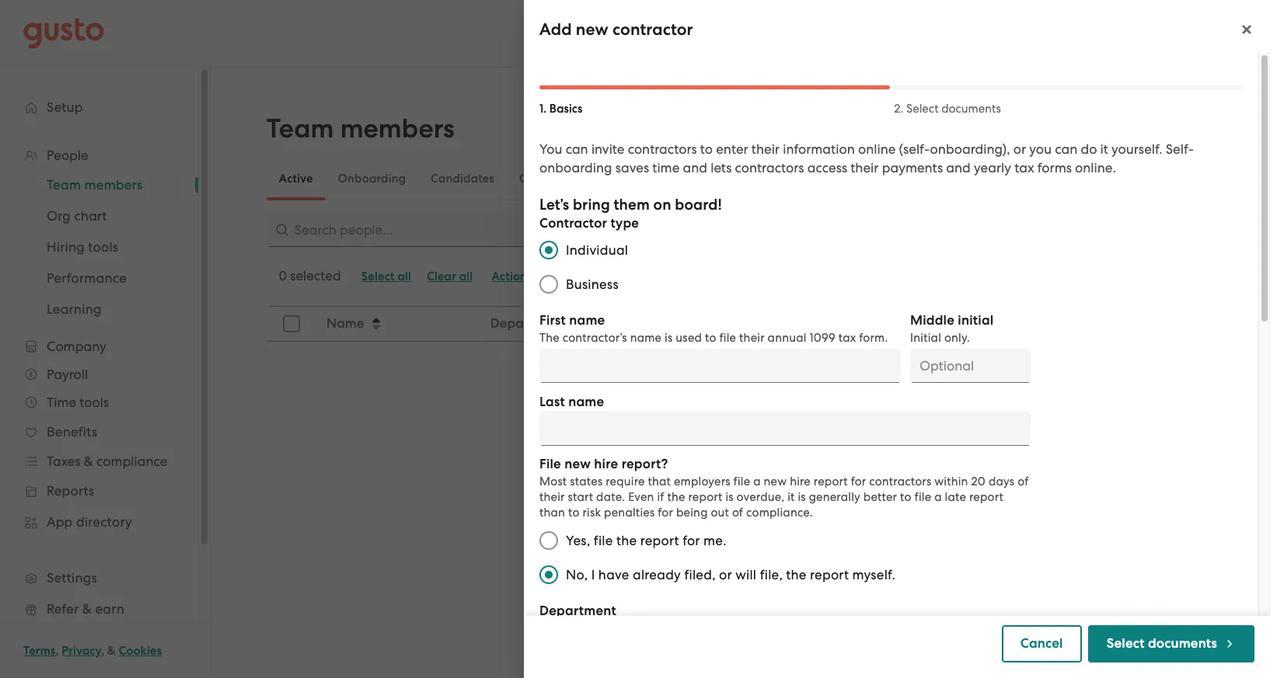 Task type: locate. For each thing, give the bounding box(es) containing it.
can up forms
[[1056, 142, 1078, 157]]

file left late at the right bottom
[[915, 491, 932, 505]]

clear all button
[[419, 264, 481, 289]]

0 vertical spatial department
[[491, 316, 566, 332]]

all
[[398, 270, 412, 284], [459, 270, 473, 284]]

1 horizontal spatial ,
[[101, 645, 105, 659]]

0 horizontal spatial and
[[683, 160, 708, 176]]

tax down you
[[1015, 160, 1035, 176]]

name for first name the contractor's name is used to file their annual 1099 tax form.
[[569, 313, 605, 329]]

self-
[[1166, 142, 1195, 157]]

their right enter
[[752, 142, 780, 157]]

no, i have already filed, or will file, the report myself.
[[566, 568, 896, 583]]

0 vertical spatial select documents
[[907, 102, 1002, 116]]

privacy
[[62, 645, 101, 659]]

2 horizontal spatial is
[[798, 491, 806, 505]]

0 horizontal spatial of
[[733, 506, 744, 520]]

1 horizontal spatial all
[[459, 270, 473, 284]]

0 horizontal spatial a
[[754, 475, 761, 489]]

1 horizontal spatial hire
[[790, 475, 811, 489]]

already
[[633, 568, 681, 583]]

add new contractor
[[540, 19, 694, 40]]

1 horizontal spatial select
[[907, 102, 939, 116]]

0 vertical spatial or
[[1014, 142, 1027, 157]]

1 vertical spatial contractors
[[735, 160, 805, 176]]

all for clear all
[[459, 270, 473, 284]]

terms , privacy , & cookies
[[23, 645, 162, 659]]

a left late at the right bottom
[[935, 491, 942, 505]]

1 horizontal spatial can
[[1056, 142, 1078, 157]]

2 vertical spatial for
[[683, 534, 701, 549]]

1 horizontal spatial contractors
[[735, 160, 805, 176]]

new up overdue,
[[764, 475, 787, 489]]

to right used
[[705, 331, 717, 345]]

0 vertical spatial new
[[576, 19, 609, 40]]

for
[[851, 475, 867, 489], [658, 506, 674, 520], [683, 534, 701, 549]]

offboarding
[[520, 172, 589, 186]]

of right days
[[1018, 475, 1029, 489]]

select documents
[[907, 102, 1002, 116], [1107, 636, 1218, 653]]

1 vertical spatial the
[[617, 534, 637, 549]]

0 horizontal spatial select
[[361, 270, 395, 284]]

found
[[773, 484, 809, 499]]

board!
[[675, 196, 722, 214]]

employment
[[886, 316, 964, 332]]

is right no
[[726, 491, 734, 505]]

it inside file new hire report? most states require that employers file a new hire report for contractors within 20 days of their start date. even if the report is overdue, it is generally better to file a late report than to risk penalties for being out of compliance.
[[788, 491, 795, 505]]

privacy link
[[62, 645, 101, 659]]

start
[[568, 491, 594, 505]]

myself.
[[853, 568, 896, 583]]

file
[[540, 457, 562, 473]]

all left "clear"
[[398, 270, 412, 284]]

0 vertical spatial select
[[907, 102, 939, 116]]

than
[[540, 506, 566, 520]]

states
[[570, 475, 603, 489]]

department down business option
[[491, 316, 566, 332]]

1 horizontal spatial tax
[[1015, 160, 1035, 176]]

business
[[566, 277, 619, 292]]

tax
[[1015, 160, 1035, 176], [839, 331, 857, 345]]

account menu element
[[971, 0, 1248, 66]]

file inside first name the contractor's name is used to file their annual 1099 tax form.
[[720, 331, 737, 345]]

2 horizontal spatial contractors
[[870, 475, 932, 489]]

1 vertical spatial new
[[565, 457, 591, 473]]

0 horizontal spatial all
[[398, 270, 412, 284]]

days
[[989, 475, 1015, 489]]

report?
[[622, 457, 669, 473]]

no people found
[[705, 484, 809, 499]]

2 horizontal spatial for
[[851, 475, 867, 489]]

0 vertical spatial for
[[851, 475, 867, 489]]

2 vertical spatial the
[[787, 568, 807, 583]]

hire up compliance.
[[790, 475, 811, 489]]

hire
[[594, 457, 619, 473], [790, 475, 811, 489]]

a up overdue,
[[754, 475, 761, 489]]

2 horizontal spatial the
[[787, 568, 807, 583]]

1 horizontal spatial documents
[[1149, 636, 1218, 653]]

select all
[[361, 270, 412, 284]]

no
[[705, 484, 723, 499]]

0 selected
[[279, 268, 341, 284]]

or left will at the bottom of page
[[719, 568, 733, 583]]

No, I have already filed, or will file, the report myself. radio
[[532, 558, 566, 593]]

name up contractor's
[[569, 313, 605, 329]]

their left annual
[[740, 331, 765, 345]]

onboarding
[[540, 160, 612, 176]]

the right file,
[[787, 568, 807, 583]]

1 vertical spatial a
[[935, 491, 942, 505]]

their
[[752, 142, 780, 157], [851, 160, 879, 176], [740, 331, 765, 345], [540, 491, 565, 505]]

1 , from the left
[[56, 645, 59, 659]]

all inside clear all button
[[459, 270, 473, 284]]

file new hire report? most states require that employers file a new hire report for contractors within 20 days of their start date. even if the report is overdue, it is generally better to file a late report than to risk penalties for being out of compliance.
[[540, 457, 1029, 520]]

and left lets
[[683, 160, 708, 176]]

1 horizontal spatial and
[[947, 160, 971, 176]]

name
[[326, 316, 364, 332]]

is
[[665, 331, 673, 345], [726, 491, 734, 505], [798, 491, 806, 505]]

late
[[945, 491, 967, 505]]

their up than
[[540, 491, 565, 505]]

saves
[[616, 160, 650, 176]]

first name the contractor's name is used to file their annual 1099 tax form.
[[540, 313, 889, 345]]

1 vertical spatial documents
[[1149, 636, 1218, 653]]

0 vertical spatial hire
[[594, 457, 619, 473]]

0 horizontal spatial tax
[[839, 331, 857, 345]]

, left the privacy at the bottom of the page
[[56, 645, 59, 659]]

dialog main content element
[[524, 53, 1271, 679]]

to up lets
[[701, 142, 713, 157]]

no,
[[566, 568, 588, 583]]

0 horizontal spatial select documents
[[907, 102, 1002, 116]]

report
[[814, 475, 848, 489], [689, 491, 723, 505], [970, 491, 1004, 505], [641, 534, 680, 549], [811, 568, 849, 583]]

type inside dialog main content element
[[611, 215, 639, 232]]

2 horizontal spatial select
[[1107, 636, 1145, 653]]

2 vertical spatial name
[[569, 394, 605, 411]]

it up compliance.
[[788, 491, 795, 505]]

file
[[720, 331, 737, 345], [734, 475, 751, 489], [915, 491, 932, 505], [594, 534, 613, 549]]

lets
[[711, 160, 732, 176]]

the right if
[[668, 491, 686, 505]]

0 horizontal spatial it
[[788, 491, 795, 505]]

0 horizontal spatial ,
[[56, 645, 59, 659]]

select all button
[[354, 264, 419, 289]]

all right "clear"
[[459, 270, 473, 284]]

2 vertical spatial contractors
[[870, 475, 932, 489]]

0 selected status
[[279, 268, 341, 284]]

0 horizontal spatial type
[[611, 215, 639, 232]]

add a contractor dialog
[[524, 0, 1271, 679]]

is up compliance.
[[798, 491, 806, 505]]

offboarding button
[[507, 160, 602, 198]]

1 horizontal spatial select documents
[[1107, 636, 1218, 653]]

1 horizontal spatial or
[[1014, 142, 1027, 157]]

type inside button
[[967, 316, 995, 332]]

file,
[[760, 568, 783, 583]]

type
[[611, 215, 639, 232], [967, 316, 995, 332]]

0 horizontal spatial or
[[719, 568, 733, 583]]

0 horizontal spatial is
[[665, 331, 673, 345]]

payments
[[882, 160, 944, 176]]

contractor type
[[540, 215, 639, 232]]

department
[[491, 316, 566, 332], [540, 604, 617, 620]]

name button
[[317, 308, 480, 341]]

new up states
[[565, 457, 591, 473]]

for down if
[[658, 506, 674, 520]]

2 vertical spatial new
[[764, 475, 787, 489]]

1 horizontal spatial the
[[668, 491, 686, 505]]

generally
[[809, 491, 861, 505]]

or inside you can invite contractors to enter their information online (self-onboarding), or you can do it yourself. self- onboarding saves time and lets contractors access their payments and yearly tax forms online.
[[1014, 142, 1027, 157]]

is left used
[[665, 331, 673, 345]]

0 vertical spatial contractors
[[628, 142, 697, 157]]

used
[[676, 331, 702, 345]]

0 horizontal spatial documents
[[942, 102, 1002, 116]]

name left used
[[630, 331, 662, 345]]

the down penalties
[[617, 534, 637, 549]]

1 vertical spatial select documents
[[1107, 636, 1218, 653]]

0 vertical spatial type
[[611, 215, 639, 232]]

report down '20'
[[970, 491, 1004, 505]]

1 all from the left
[[398, 270, 412, 284]]

for up better
[[851, 475, 867, 489]]

contractors up time
[[628, 142, 697, 157]]

new
[[576, 19, 609, 40], [565, 457, 591, 473], [764, 475, 787, 489]]

contractors up better
[[870, 475, 932, 489]]

1 vertical spatial it
[[788, 491, 795, 505]]

0 horizontal spatial can
[[566, 142, 589, 157]]

tax right the 1099
[[839, 331, 857, 345]]

Last name field
[[540, 412, 1031, 446]]

(self-
[[900, 142, 931, 157]]

i
[[592, 568, 595, 583]]

1 vertical spatial department
[[540, 604, 617, 620]]

of right the out
[[733, 506, 744, 520]]

clear all
[[427, 270, 473, 284]]

1 horizontal spatial a
[[935, 491, 942, 505]]

1 horizontal spatial it
[[1101, 142, 1109, 157]]

dismissed button
[[602, 160, 681, 198]]

or left you
[[1014, 142, 1027, 157]]

even
[[629, 491, 655, 505]]

2 can from the left
[[1056, 142, 1078, 157]]

0 vertical spatial name
[[569, 313, 605, 329]]

contractors down enter
[[735, 160, 805, 176]]

select inside dialog main content element
[[907, 102, 939, 116]]

, left & at the left of page
[[101, 645, 105, 659]]

0 vertical spatial the
[[668, 491, 686, 505]]

let's bring them on board!
[[540, 196, 722, 214]]

new for add
[[576, 19, 609, 40]]

report up generally
[[814, 475, 848, 489]]

2 all from the left
[[459, 270, 473, 284]]

1099
[[810, 331, 836, 345]]

type up middle initial field
[[967, 316, 995, 332]]

1 horizontal spatial for
[[683, 534, 701, 549]]

the
[[540, 331, 560, 345]]

0 vertical spatial tax
[[1015, 160, 1035, 176]]

it right do
[[1101, 142, 1109, 157]]

1 vertical spatial tax
[[839, 331, 857, 345]]

0 vertical spatial a
[[754, 475, 761, 489]]

forms
[[1038, 160, 1072, 176]]

Middle initial field
[[911, 349, 1031, 383]]

1 vertical spatial type
[[967, 316, 995, 332]]

new notifications image
[[573, 269, 588, 285], [573, 269, 588, 285]]

information
[[783, 142, 855, 157]]

can up onboarding
[[566, 142, 589, 157]]

and down onboarding),
[[947, 160, 971, 176]]

file up first name field
[[720, 331, 737, 345]]

to inside first name the contractor's name is used to file their annual 1099 tax form.
[[705, 331, 717, 345]]

0 vertical spatial of
[[1018, 475, 1029, 489]]

if
[[658, 491, 665, 505]]

overdue,
[[737, 491, 785, 505]]

type down let's bring them on board!
[[611, 215, 639, 232]]

0 vertical spatial it
[[1101, 142, 1109, 157]]

for left "me."
[[683, 534, 701, 549]]

hire up require
[[594, 457, 619, 473]]

all inside select all button
[[398, 270, 412, 284]]

0 vertical spatial documents
[[942, 102, 1002, 116]]

2 vertical spatial select
[[1107, 636, 1145, 653]]

to right better
[[901, 491, 912, 505]]

within
[[935, 475, 969, 489]]

name right last
[[569, 394, 605, 411]]

1 vertical spatial hire
[[790, 475, 811, 489]]

1 vertical spatial select
[[361, 270, 395, 284]]

1 vertical spatial name
[[630, 331, 662, 345]]

enter
[[717, 142, 749, 157]]

their inside first name the contractor's name is used to file their annual 1099 tax form.
[[740, 331, 765, 345]]

0 horizontal spatial for
[[658, 506, 674, 520]]

1 horizontal spatial type
[[967, 316, 995, 332]]

department down no,
[[540, 604, 617, 620]]

or
[[1014, 142, 1027, 157], [719, 568, 733, 583]]

to down start
[[569, 506, 580, 520]]

new right add
[[576, 19, 609, 40]]

documents inside the select documents button
[[1149, 636, 1218, 653]]

file right "yes," in the bottom of the page
[[594, 534, 613, 549]]

1 vertical spatial or
[[719, 568, 733, 583]]



Task type: vqa. For each thing, say whether or not it's contained in the screenshot.
Apply
no



Task type: describe. For each thing, give the bounding box(es) containing it.
individual
[[566, 243, 629, 258]]

1 horizontal spatial is
[[726, 491, 734, 505]]

0
[[279, 268, 287, 284]]

Business radio
[[532, 268, 566, 302]]

onboarding button
[[326, 160, 419, 198]]

1 horizontal spatial of
[[1018, 475, 1029, 489]]

filed,
[[685, 568, 716, 583]]

name for last name
[[569, 394, 605, 411]]

on
[[654, 196, 672, 214]]

contractors inside file new hire report? most states require that employers file a new hire report for contractors within 20 days of their start date. even if the report is overdue, it is generally better to file a late report than to risk penalties for being out of compliance.
[[870, 475, 932, 489]]

yes, file the report for me.
[[566, 534, 727, 549]]

team members
[[267, 113, 455, 145]]

annual
[[768, 331, 807, 345]]

new for file
[[565, 457, 591, 473]]

20
[[972, 475, 986, 489]]

type for contractor type
[[611, 215, 639, 232]]

report down employers
[[689, 491, 723, 505]]

department inside department 'button'
[[491, 316, 566, 332]]

last name
[[540, 394, 605, 411]]

onboarding
[[338, 172, 406, 186]]

file up overdue,
[[734, 475, 751, 489]]

active button
[[267, 160, 326, 198]]

all for select all
[[398, 270, 412, 284]]

clear
[[427, 270, 457, 284]]

to inside you can invite contractors to enter their information online (self-onboarding), or you can do it yourself. self- onboarding saves time and lets contractors access their payments and yearly tax forms online.
[[701, 142, 713, 157]]

do
[[1081, 142, 1098, 157]]

report left myself.
[[811, 568, 849, 583]]

add
[[540, 19, 572, 40]]

penalties
[[604, 506, 655, 520]]

their down online
[[851, 160, 879, 176]]

0 horizontal spatial hire
[[594, 457, 619, 473]]

first
[[540, 313, 566, 329]]

middle
[[911, 313, 955, 329]]

is inside first name the contractor's name is used to file their annual 1099 tax form.
[[665, 331, 673, 345]]

home image
[[23, 17, 104, 49]]

you can invite contractors to enter their information online (self-onboarding), or you can do it yourself. self- onboarding saves time and lets contractors access their payments and yearly tax forms online.
[[540, 142, 1195, 176]]

let's
[[540, 196, 570, 214]]

2 , from the left
[[101, 645, 105, 659]]

dismissed
[[614, 172, 669, 186]]

1 and from the left
[[683, 160, 708, 176]]

cookies button
[[119, 642, 162, 661]]

1 can from the left
[[566, 142, 589, 157]]

contractor
[[540, 215, 608, 232]]

you
[[540, 142, 563, 157]]

compliance.
[[747, 506, 814, 520]]

yourself.
[[1112, 142, 1163, 157]]

First name field
[[540, 349, 901, 383]]

will
[[736, 568, 757, 583]]

select for select all button on the top of the page
[[361, 270, 395, 284]]

last
[[540, 394, 565, 411]]

people
[[726, 484, 769, 499]]

form.
[[860, 331, 889, 345]]

online.
[[1076, 160, 1117, 176]]

tax inside you can invite contractors to enter their information online (self-onboarding), or you can do it yourself. self- onboarding saves time and lets contractors access their payments and yearly tax forms online.
[[1015, 160, 1035, 176]]

initial
[[958, 313, 994, 329]]

1 vertical spatial for
[[658, 506, 674, 520]]

contractor's
[[563, 331, 627, 345]]

team members tab list
[[267, 157, 1203, 201]]

terms
[[23, 645, 56, 659]]

members
[[340, 113, 455, 145]]

yearly
[[975, 160, 1012, 176]]

department inside dialog main content element
[[540, 604, 617, 620]]

employment type button
[[877, 308, 1191, 341]]

cancel
[[1021, 636, 1064, 653]]

type for employment type
[[967, 316, 995, 332]]

report up already
[[641, 534, 680, 549]]

select documents inside button
[[1107, 636, 1218, 653]]

the inside file new hire report? most states require that employers file a new hire report for contractors within 20 days of their start date. even if the report is overdue, it is generally better to file a late report than to risk penalties for being out of compliance.
[[668, 491, 686, 505]]

Yes, file the report for me. radio
[[532, 524, 566, 558]]

0 horizontal spatial the
[[617, 534, 637, 549]]

have
[[599, 568, 630, 583]]

cancel button
[[1002, 626, 1082, 663]]

terms link
[[23, 645, 56, 659]]

them
[[614, 196, 650, 214]]

active
[[279, 172, 313, 186]]

selected
[[290, 268, 341, 284]]

it inside you can invite contractors to enter their information online (self-onboarding), or you can do it yourself. self- onboarding saves time and lets contractors access their payments and yearly tax forms online.
[[1101, 142, 1109, 157]]

better
[[864, 491, 898, 505]]

require
[[606, 475, 645, 489]]

candidates
[[431, 172, 495, 186]]

risk
[[583, 506, 601, 520]]

select documents inside dialog main content element
[[907, 102, 1002, 116]]

Individual radio
[[532, 233, 566, 268]]

middle initial initial only.
[[911, 313, 994, 345]]

you
[[1030, 142, 1052, 157]]

that
[[648, 475, 671, 489]]

out
[[711, 506, 730, 520]]

team
[[267, 113, 334, 145]]

2 and from the left
[[947, 160, 971, 176]]

candidates button
[[419, 160, 507, 198]]

me.
[[704, 534, 727, 549]]

1 vertical spatial of
[[733, 506, 744, 520]]

documents inside dialog main content element
[[942, 102, 1002, 116]]

invite
[[592, 142, 625, 157]]

Search people... field
[[267, 213, 640, 247]]

time
[[653, 160, 680, 176]]

initial
[[911, 331, 942, 345]]

employment type
[[886, 316, 995, 332]]

access
[[808, 160, 848, 176]]

basics
[[550, 102, 583, 116]]

yes,
[[566, 534, 591, 549]]

tax inside first name the contractor's name is used to file their annual 1099 tax form.
[[839, 331, 857, 345]]

Select all rows on this page checkbox
[[274, 307, 309, 341]]

0 horizontal spatial contractors
[[628, 142, 697, 157]]

only.
[[945, 331, 971, 345]]

select for the select documents button
[[1107, 636, 1145, 653]]

&
[[107, 645, 116, 659]]

their inside file new hire report? most states require that employers file a new hire report for contractors within 20 days of their start date. even if the report is overdue, it is generally better to file a late report than to risk penalties for being out of compliance.
[[540, 491, 565, 505]]

select documents button
[[1089, 626, 1255, 663]]

onboarding),
[[931, 142, 1011, 157]]

being
[[677, 506, 708, 520]]



